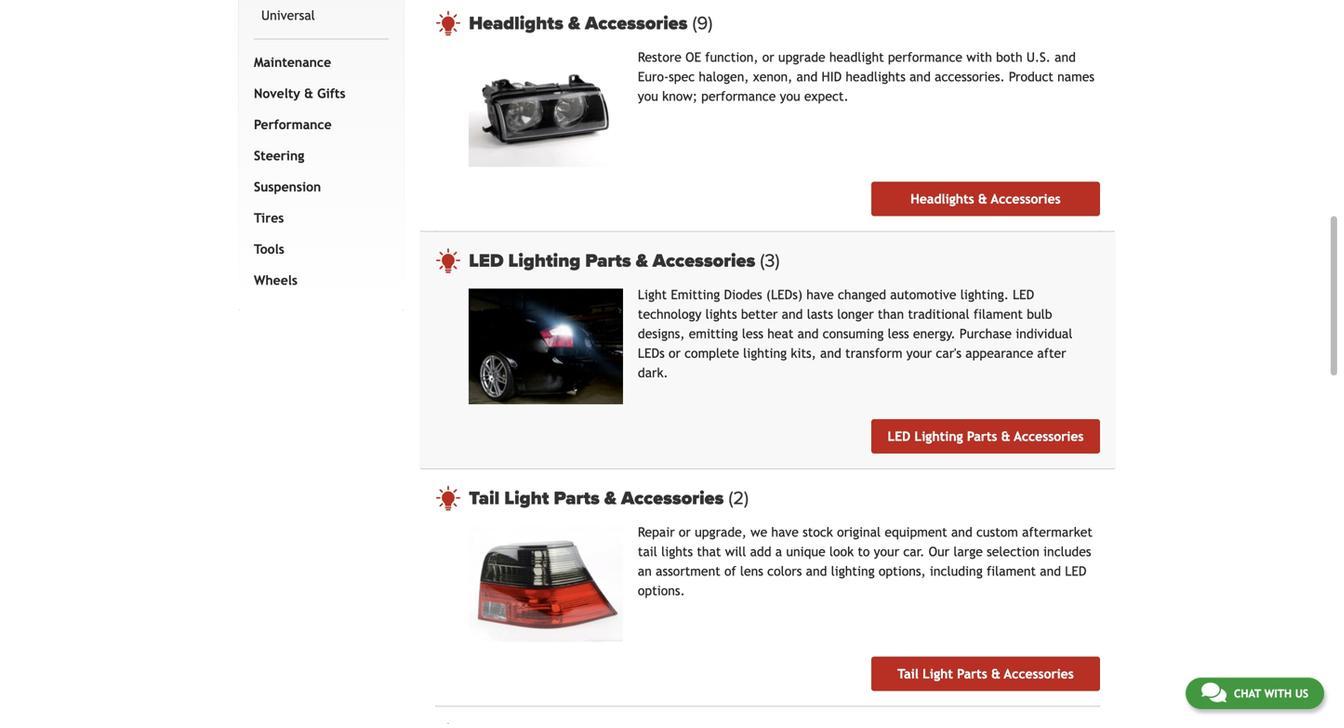 Task type: locate. For each thing, give the bounding box(es) containing it.
product
[[1009, 69, 1053, 84]]

you
[[638, 89, 658, 104], [780, 89, 800, 104]]

1 vertical spatial lighting
[[831, 564, 875, 579]]

less
[[742, 326, 763, 341], [888, 326, 909, 341]]

1 vertical spatial your
[[874, 544, 899, 559]]

upgrade
[[778, 50, 825, 65]]

headlights for top headlights & accessories link
[[469, 12, 563, 35]]

have inside light emitting diodes (leds) have changed automotive lighting. led technology lights better and lasts longer than traditional filament bulb designs, emitting less heat and consuming less energy. purchase individual leds or complete lighting kits, and transform your car's appearance after dark.
[[806, 287, 834, 302]]

1 horizontal spatial with
[[1264, 687, 1292, 700]]

accessories
[[585, 12, 688, 35], [991, 192, 1061, 206], [653, 250, 755, 272], [1014, 429, 1084, 444], [621, 487, 724, 510], [1004, 667, 1074, 682]]

1 horizontal spatial lighting
[[831, 564, 875, 579]]

performance link
[[250, 109, 385, 140]]

a
[[775, 544, 782, 559]]

parts for the bottommost led lighting parts & accessories link
[[967, 429, 997, 444]]

filament up purchase
[[973, 307, 1023, 322]]

1 vertical spatial light
[[504, 487, 549, 510]]

lights inside repair or upgrade, we have stock original equipment and custom aftermarket tail lights that will add a unique look to your car. our large selection includes an assortment of lens colors and lighting options, including filament and led options.
[[661, 544, 693, 559]]

or
[[762, 50, 774, 65], [669, 346, 681, 361], [679, 525, 691, 540]]

0 vertical spatial your
[[906, 346, 932, 361]]

and down (leds)
[[782, 307, 803, 322]]

0 vertical spatial have
[[806, 287, 834, 302]]

complete
[[685, 346, 739, 361]]

led lighting parts & accessories for the bottommost led lighting parts & accessories link
[[888, 429, 1084, 444]]

lighting inside repair or upgrade, we have stock original equipment and custom aftermarket tail lights that will add a unique look to your car. our large selection includes an assortment of lens colors and lighting options, including filament and led options.
[[831, 564, 875, 579]]

halogen,
[[699, 69, 749, 84]]

less down better
[[742, 326, 763, 341]]

1 horizontal spatial less
[[888, 326, 909, 341]]

or inside light emitting diodes (leds) have changed automotive lighting. led technology lights better and lasts longer than traditional filament bulb designs, emitting less heat and consuming less energy. purchase individual leds or complete lighting kits, and transform your car's appearance after dark.
[[669, 346, 681, 361]]

parts for topmost led lighting parts & accessories link
[[585, 250, 631, 272]]

lighting
[[508, 250, 581, 272], [914, 429, 963, 444]]

2 less from the left
[[888, 326, 909, 341]]

filament
[[973, 307, 1023, 322], [987, 564, 1036, 579]]

or right repair
[[679, 525, 691, 540]]

light
[[638, 287, 667, 302], [504, 487, 549, 510], [923, 667, 953, 682]]

0 horizontal spatial your
[[874, 544, 899, 559]]

light emitting diodes (leds) have changed automotive lighting. led technology lights better and lasts longer than traditional filament bulb designs, emitting less heat and consuming less energy. purchase individual leds or complete lighting kits, and transform your car's appearance after dark.
[[638, 287, 1073, 380]]

0 horizontal spatial you
[[638, 89, 658, 104]]

0 vertical spatial led lighting parts & accessories
[[469, 250, 760, 272]]

1 horizontal spatial light
[[638, 287, 667, 302]]

have inside repair or upgrade, we have stock original equipment and custom aftermarket tail lights that will add a unique look to your car. our large selection includes an assortment of lens colors and lighting options, including filament and led options.
[[771, 525, 799, 540]]

lighting.
[[960, 287, 1009, 302]]

with up the accessories.
[[966, 50, 992, 65]]

tail light parts & accessories for topmost tail light parts & accessories link
[[469, 487, 729, 510]]

1 horizontal spatial lighting
[[914, 429, 963, 444]]

tail light parts & accessories for tail light parts & accessories link to the bottom
[[897, 667, 1074, 682]]

led lighting parts & accessories link down appearance
[[871, 419, 1100, 454]]

restore
[[638, 50, 682, 65]]

0 horizontal spatial have
[[771, 525, 799, 540]]

dark.
[[638, 366, 668, 380]]

options,
[[879, 564, 926, 579]]

expect.
[[804, 89, 849, 104]]

1 vertical spatial headlights
[[911, 192, 974, 206]]

1 vertical spatial led lighting parts & accessories
[[888, 429, 1084, 444]]

including
[[930, 564, 983, 579]]

0 vertical spatial lights
[[705, 307, 737, 322]]

performance down halogen,
[[701, 89, 776, 104]]

1 horizontal spatial have
[[806, 287, 834, 302]]

chat with us link
[[1185, 678, 1324, 709]]

have for tail light parts & accessories
[[771, 525, 799, 540]]

headlights for headlights & accessories link to the bottom
[[911, 192, 974, 206]]

0 horizontal spatial headlights & accessories
[[469, 12, 692, 35]]

led lighting parts & accessories down appearance
[[888, 429, 1084, 444]]

us
[[1295, 687, 1308, 700]]

or inside repair or upgrade, we have stock original equipment and custom aftermarket tail lights that will add a unique look to your car. our large selection includes an assortment of lens colors and lighting options, including filament and led options.
[[679, 525, 691, 540]]

less down than
[[888, 326, 909, 341]]

0 horizontal spatial headlights
[[469, 12, 563, 35]]

1 less from the left
[[742, 326, 763, 341]]

lighting for topmost led lighting parts & accessories link
[[508, 250, 581, 272]]

and
[[1055, 50, 1076, 65], [796, 69, 818, 84], [909, 69, 931, 84], [782, 307, 803, 322], [798, 326, 819, 341], [820, 346, 841, 361], [951, 525, 972, 540], [806, 564, 827, 579], [1040, 564, 1061, 579]]

both
[[996, 50, 1023, 65]]

designs,
[[638, 326, 685, 341]]

lighting up led lighting parts & accessories thumbnail image
[[508, 250, 581, 272]]

0 horizontal spatial tail light parts & accessories
[[469, 487, 729, 510]]

0 horizontal spatial performance
[[701, 89, 776, 104]]

2 vertical spatial or
[[679, 525, 691, 540]]

lights up assortment
[[661, 544, 693, 559]]

1 vertical spatial tail light parts & accessories
[[897, 667, 1074, 682]]

led
[[469, 250, 504, 272], [1013, 287, 1034, 302], [888, 429, 911, 444], [1065, 564, 1087, 579]]

lighting down to
[[831, 564, 875, 579]]

hid
[[822, 69, 842, 84]]

lights
[[705, 307, 737, 322], [661, 544, 693, 559]]

than
[[878, 307, 904, 322]]

have up lasts
[[806, 287, 834, 302]]

you down euro- at the top of page
[[638, 89, 658, 104]]

1 vertical spatial or
[[669, 346, 681, 361]]

1 horizontal spatial tail
[[897, 667, 919, 682]]

lighting down car's
[[914, 429, 963, 444]]

equipment
[[885, 525, 947, 540]]

stock
[[803, 525, 833, 540]]

0 vertical spatial headlights & accessories link
[[469, 12, 1100, 35]]

led lighting parts & accessories link up (leds)
[[469, 250, 1100, 272]]

we
[[751, 525, 767, 540]]

0 horizontal spatial lights
[[661, 544, 693, 559]]

1 horizontal spatial tail light parts & accessories
[[897, 667, 1074, 682]]

led lighting parts & accessories
[[469, 250, 760, 272], [888, 429, 1084, 444]]

maintenance
[[254, 55, 331, 70]]

1 horizontal spatial led lighting parts & accessories
[[888, 429, 1084, 444]]

have
[[806, 287, 834, 302], [771, 525, 799, 540]]

consuming
[[823, 326, 884, 341]]

0 horizontal spatial lighting
[[743, 346, 787, 361]]

with
[[966, 50, 992, 65], [1264, 687, 1292, 700]]

headlights & accessories link
[[469, 12, 1100, 35], [871, 182, 1100, 216]]

performance up the accessories.
[[888, 50, 962, 65]]

have up a
[[771, 525, 799, 540]]

0 vertical spatial tail light parts & accessories
[[469, 487, 729, 510]]

or up xenon,
[[762, 50, 774, 65]]

lighting down heat
[[743, 346, 787, 361]]

with left us
[[1264, 687, 1292, 700]]

tools link
[[250, 234, 385, 265]]

comments image
[[1201, 682, 1226, 704]]

parts for topmost tail light parts & accessories link
[[554, 487, 600, 510]]

your
[[906, 346, 932, 361], [874, 544, 899, 559]]

0 vertical spatial lighting
[[508, 250, 581, 272]]

0 horizontal spatial lighting
[[508, 250, 581, 272]]

colors
[[767, 564, 802, 579]]

0 horizontal spatial light
[[504, 487, 549, 510]]

appearance
[[965, 346, 1033, 361]]

0 vertical spatial tail
[[469, 487, 500, 510]]

0 vertical spatial performance
[[888, 50, 962, 65]]

0 vertical spatial with
[[966, 50, 992, 65]]

and down unique
[[806, 564, 827, 579]]

led inside repair or upgrade, we have stock original equipment and custom aftermarket tail lights that will add a unique look to your car. our large selection includes an assortment of lens colors and lighting options, including filament and led options.
[[1065, 564, 1087, 579]]

1 horizontal spatial performance
[[888, 50, 962, 65]]

1 vertical spatial tail
[[897, 667, 919, 682]]

headlights & accessories
[[469, 12, 692, 35], [911, 192, 1061, 206]]

and down includes
[[1040, 564, 1061, 579]]

you down xenon,
[[780, 89, 800, 104]]

lens
[[740, 564, 763, 579]]

led lighting parts & accessories inside led lighting parts & accessories link
[[888, 429, 1084, 444]]

or right leds
[[669, 346, 681, 361]]

1 vertical spatial filament
[[987, 564, 1036, 579]]

1 vertical spatial performance
[[701, 89, 776, 104]]

lighting for led lighting parts & accessories
[[743, 346, 787, 361]]

0 horizontal spatial with
[[966, 50, 992, 65]]

bulb
[[1027, 307, 1052, 322]]

0 vertical spatial headlights
[[469, 12, 563, 35]]

0 horizontal spatial led lighting parts & accessories
[[469, 250, 760, 272]]

1 you from the left
[[638, 89, 658, 104]]

0 vertical spatial filament
[[973, 307, 1023, 322]]

0 horizontal spatial less
[[742, 326, 763, 341]]

individual
[[1016, 326, 1073, 341]]

1 vertical spatial headlights & accessories
[[911, 192, 1061, 206]]

headlights
[[469, 12, 563, 35], [911, 192, 974, 206]]

tail light parts & accessories link
[[469, 487, 1100, 510], [871, 657, 1100, 691]]

with inside 'link'
[[1264, 687, 1292, 700]]

0 vertical spatial or
[[762, 50, 774, 65]]

or inside restore oe function, or upgrade headlight performance with both u.s. and euro-spec halogen, xenon, and hid headlights and accessories. product names you know; performance you expect.
[[762, 50, 774, 65]]

transform
[[845, 346, 902, 361]]

euro-
[[638, 69, 669, 84]]

led lighting parts & accessories link
[[469, 250, 1100, 272], [871, 419, 1100, 454]]

1 horizontal spatial headlights & accessories
[[911, 192, 1061, 206]]

1 horizontal spatial lights
[[705, 307, 737, 322]]

0 vertical spatial light
[[638, 287, 667, 302]]

0 vertical spatial lighting
[[743, 346, 787, 361]]

and up large at the bottom of the page
[[951, 525, 972, 540]]

1 vertical spatial lighting
[[914, 429, 963, 444]]

1 horizontal spatial headlights
[[911, 192, 974, 206]]

0 vertical spatial headlights & accessories
[[469, 12, 692, 35]]

tail inside tail light parts & accessories link
[[897, 667, 919, 682]]

car's
[[936, 346, 962, 361]]

2 vertical spatial light
[[923, 667, 953, 682]]

filament down selection in the bottom of the page
[[987, 564, 1036, 579]]

and up kits,
[[798, 326, 819, 341]]

1 horizontal spatial you
[[780, 89, 800, 104]]

your right to
[[874, 544, 899, 559]]

performance
[[888, 50, 962, 65], [701, 89, 776, 104]]

tail
[[469, 487, 500, 510], [897, 667, 919, 682]]

lighting inside light emitting diodes (leds) have changed automotive lighting. led technology lights better and lasts longer than traditional filament bulb designs, emitting less heat and consuming less energy. purchase individual leds or complete lighting kits, and transform your car's appearance after dark.
[[743, 346, 787, 361]]

1 vertical spatial lights
[[661, 544, 693, 559]]

1 horizontal spatial your
[[906, 346, 932, 361]]

accessories.
[[935, 69, 1005, 84]]

0 horizontal spatial tail
[[469, 487, 500, 510]]

lights up emitting
[[705, 307, 737, 322]]

led lighting parts & accessories up technology
[[469, 250, 760, 272]]

&
[[568, 12, 580, 35], [304, 86, 313, 101], [978, 192, 987, 206], [636, 250, 648, 272], [1001, 429, 1010, 444], [604, 487, 616, 510], [991, 667, 1000, 682]]

1 vertical spatial have
[[771, 525, 799, 540]]

tools
[[254, 242, 284, 256]]

universal link
[[258, 0, 385, 31]]

your down the energy. on the top right
[[906, 346, 932, 361]]

1 vertical spatial with
[[1264, 687, 1292, 700]]



Task type: describe. For each thing, give the bounding box(es) containing it.
headlights & accessories for headlights & accessories link to the bottom
[[911, 192, 1061, 206]]

energy.
[[913, 326, 956, 341]]

performance
[[254, 117, 332, 132]]

purchase
[[959, 326, 1012, 341]]

tires
[[254, 210, 284, 225]]

of
[[724, 564, 736, 579]]

unique
[[786, 544, 825, 559]]

lighting for tail light parts & accessories
[[831, 564, 875, 579]]

0 vertical spatial tail light parts & accessories link
[[469, 487, 1100, 510]]

upgrade,
[[695, 525, 747, 540]]

have for led lighting parts & accessories
[[806, 287, 834, 302]]

wheels
[[254, 273, 297, 288]]

restore oe function, or upgrade headlight performance with both u.s. and euro-spec halogen, xenon, and hid headlights and accessories. product names you know; performance you expect.
[[638, 50, 1095, 104]]

car.
[[903, 544, 925, 559]]

after
[[1037, 346, 1066, 361]]

spec
[[669, 69, 695, 84]]

know;
[[662, 89, 697, 104]]

options.
[[638, 584, 685, 598]]

function,
[[705, 50, 758, 65]]

parts for tail light parts & accessories link to the bottom
[[957, 667, 987, 682]]

that
[[697, 544, 721, 559]]

1 vertical spatial led lighting parts & accessories link
[[871, 419, 1100, 454]]

selection
[[987, 544, 1039, 559]]

your inside light emitting diodes (leds) have changed automotive lighting. led technology lights better and lasts longer than traditional filament bulb designs, emitting less heat and consuming less energy. purchase individual leds or complete lighting kits, and transform your car's appearance after dark.
[[906, 346, 932, 361]]

1 vertical spatial tail light parts & accessories link
[[871, 657, 1100, 691]]

lights inside light emitting diodes (leds) have changed automotive lighting. led technology lights better and lasts longer than traditional filament bulb designs, emitting less heat and consuming less energy. purchase individual leds or complete lighting kits, and transform your car's appearance after dark.
[[705, 307, 737, 322]]

led inside light emitting diodes (leds) have changed automotive lighting. led technology lights better and lasts longer than traditional filament bulb designs, emitting less heat and consuming less energy. purchase individual leds or complete lighting kits, and transform your car's appearance after dark.
[[1013, 287, 1034, 302]]

wheels link
[[250, 265, 385, 296]]

to
[[858, 544, 870, 559]]

with inside restore oe function, or upgrade headlight performance with both u.s. and euro-spec halogen, xenon, and hid headlights and accessories. product names you know; performance you expect.
[[966, 50, 992, 65]]

xenon,
[[753, 69, 793, 84]]

and up names
[[1055, 50, 1076, 65]]

novelty & gifts link
[[250, 78, 385, 109]]

tail light parts & accessories thumbnail image image
[[469, 526, 623, 642]]

your inside repair or upgrade, we have stock original equipment and custom aftermarket tail lights that will add a unique look to your car. our large selection includes an assortment of lens colors and lighting options, including filament and led options.
[[874, 544, 899, 559]]

led lighting parts & accessories thumbnail image image
[[469, 289, 623, 405]]

better
[[741, 307, 778, 322]]

includes
[[1043, 544, 1091, 559]]

kits,
[[791, 346, 816, 361]]

tail for topmost tail light parts & accessories link
[[469, 487, 500, 510]]

suspension
[[254, 179, 321, 194]]

gifts
[[317, 86, 345, 101]]

changed
[[838, 287, 886, 302]]

led lighting parts & accessories for topmost led lighting parts & accessories link
[[469, 250, 760, 272]]

maintenance link
[[250, 47, 385, 78]]

steering link
[[250, 140, 385, 171]]

longer
[[837, 307, 874, 322]]

steering
[[254, 148, 304, 163]]

look
[[829, 544, 854, 559]]

chat with us
[[1234, 687, 1308, 700]]

2 you from the left
[[780, 89, 800, 104]]

our
[[929, 544, 950, 559]]

lasts
[[807, 307, 833, 322]]

emitting
[[689, 326, 738, 341]]

heat
[[767, 326, 794, 341]]

technology
[[638, 307, 701, 322]]

and down the upgrade
[[796, 69, 818, 84]]

suspension link
[[250, 171, 385, 203]]

aftermarket
[[1022, 525, 1093, 540]]

will
[[725, 544, 746, 559]]

(leds)
[[766, 287, 803, 302]]

and right kits,
[[820, 346, 841, 361]]

leds
[[638, 346, 665, 361]]

headlights
[[846, 69, 906, 84]]

filament inside repair or upgrade, we have stock original equipment and custom aftermarket tail lights that will add a unique look to your car. our large selection includes an assortment of lens colors and lighting options, including filament and led options.
[[987, 564, 1036, 579]]

traditional
[[908, 307, 970, 322]]

repair
[[638, 525, 675, 540]]

automotive
[[890, 287, 956, 302]]

light inside light emitting diodes (leds) have changed automotive lighting. led technology lights better and lasts longer than traditional filament bulb designs, emitting less heat and consuming less energy. purchase individual leds or complete lighting kits, and transform your car's appearance after dark.
[[638, 287, 667, 302]]

assortment
[[656, 564, 720, 579]]

universal
[[261, 8, 315, 23]]

headlights & accessories thumbnail image image
[[469, 51, 623, 167]]

add
[[750, 544, 771, 559]]

2 horizontal spatial light
[[923, 667, 953, 682]]

lighting for the bottommost led lighting parts & accessories link
[[914, 429, 963, 444]]

chat
[[1234, 687, 1261, 700]]

repair or upgrade, we have stock original equipment and custom aftermarket tail lights that will add a unique look to your car. our large selection includes an assortment of lens colors and lighting options, including filament and led options.
[[638, 525, 1093, 598]]

1 vertical spatial headlights & accessories link
[[871, 182, 1100, 216]]

novelty
[[254, 86, 300, 101]]

oe
[[685, 50, 701, 65]]

headlights & accessories for top headlights & accessories link
[[469, 12, 692, 35]]

custom
[[976, 525, 1018, 540]]

an
[[638, 564, 652, 579]]

diodes
[[724, 287, 762, 302]]

filament inside light emitting diodes (leds) have changed automotive lighting. led technology lights better and lasts longer than traditional filament bulb designs, emitting less heat and consuming less energy. purchase individual leds or complete lighting kits, and transform your car's appearance after dark.
[[973, 307, 1023, 322]]

0 vertical spatial led lighting parts & accessories link
[[469, 250, 1100, 272]]

and right headlights
[[909, 69, 931, 84]]

names
[[1057, 69, 1095, 84]]

novelty & gifts
[[254, 86, 345, 101]]

tail
[[638, 544, 657, 559]]

large
[[953, 544, 983, 559]]

emitting
[[671, 287, 720, 302]]

original
[[837, 525, 881, 540]]

tires link
[[250, 203, 385, 234]]

tail for tail light parts & accessories link to the bottom
[[897, 667, 919, 682]]

u.s.
[[1026, 50, 1051, 65]]



Task type: vqa. For each thing, say whether or not it's contained in the screenshot.


